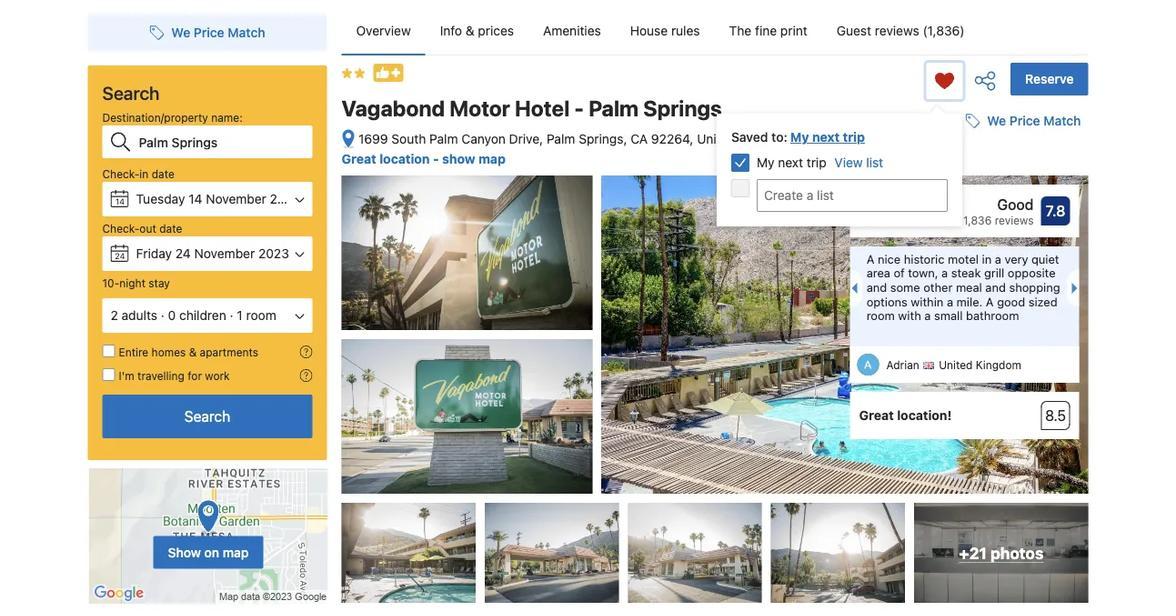 Task type: locate. For each thing, give the bounding box(es) containing it.
map
[[479, 151, 506, 166], [223, 545, 249, 560]]

stay
[[149, 277, 170, 289]]

· left 0
[[161, 308, 165, 323]]

1 vertical spatial check-
[[102, 222, 140, 235]]

1 vertical spatial -
[[433, 151, 439, 166]]

14 right tuesday on the top left of page
[[189, 192, 202, 207]]

map down canyon at the left
[[479, 151, 506, 166]]

0 vertical spatial we price match
[[171, 25, 265, 40]]

0 vertical spatial map
[[479, 151, 506, 166]]

1 horizontal spatial room
[[867, 309, 895, 323]]

0 horizontal spatial and
[[867, 281, 887, 294]]

2023 down tuesday 14 november 2023
[[258, 246, 289, 261]]

1 horizontal spatial match
[[1044, 113, 1082, 128]]

check-in date
[[102, 167, 175, 180]]

map inside search section
[[223, 545, 249, 560]]

–
[[780, 131, 788, 147]]

0 horizontal spatial united
[[697, 131, 736, 147]]

view
[[835, 155, 863, 170]]

good
[[998, 295, 1026, 308]]

destination/property name:
[[102, 111, 243, 124]]

0 vertical spatial next
[[813, 130, 840, 145]]

14 down check-in date
[[115, 197, 125, 206]]

of
[[894, 266, 905, 280]]

0 vertical spatial search
[[102, 82, 160, 103]]

1 horizontal spatial -
[[574, 96, 584, 121]]

0 horizontal spatial trip
[[807, 155, 827, 170]]

vagabond motor hotel - palm springs
[[342, 96, 722, 121]]

entire
[[119, 346, 149, 359]]

price up name:
[[194, 25, 224, 40]]

and down the area
[[867, 281, 887, 294]]

- inside 1699 south palm canyon drive, palm springs, ca 92264, united states – great location - show map
[[433, 151, 439, 166]]

guest reviews (1,836) link
[[822, 7, 980, 55]]

1 vertical spatial price
[[1010, 113, 1041, 128]]

if you select this option, we'll show you popular business travel features like breakfast, wifi and free parking. image
[[300, 369, 313, 382], [300, 369, 313, 382]]

a down within at the right
[[925, 309, 931, 323]]

mile.
[[957, 295, 983, 308]]

1 horizontal spatial next
[[813, 130, 840, 145]]

meal
[[956, 281, 983, 294]]

24
[[175, 246, 191, 261], [115, 251, 125, 261]]

price down reserve button
[[1010, 113, 1041, 128]]

2 adults · 0 children · 1 room button
[[102, 298, 313, 333]]

reviews inside the good 1,836 reviews
[[995, 214, 1034, 227]]

1 vertical spatial united
[[939, 359, 973, 372]]

- left show
[[433, 151, 439, 166]]

next image
[[1072, 283, 1083, 294]]

0 vertical spatial united
[[697, 131, 736, 147]]

1 vertical spatial we
[[988, 113, 1007, 128]]

1 vertical spatial date
[[159, 222, 182, 235]]

0 horizontal spatial next
[[778, 155, 804, 170]]

1 horizontal spatial price
[[1010, 113, 1041, 128]]

Where are you going? field
[[131, 126, 313, 158]]

map inside 1699 south palm canyon drive, palm springs, ca 92264, united states – great location - show map
[[479, 151, 506, 166]]

room
[[246, 308, 276, 323], [867, 309, 895, 323]]

1 · from the left
[[161, 308, 165, 323]]

check-out date
[[102, 222, 182, 235]]

november for 24
[[194, 246, 255, 261]]

area
[[867, 266, 891, 280]]

0 horizontal spatial -
[[433, 151, 439, 166]]

1 vertical spatial reviews
[[995, 214, 1034, 227]]

a
[[995, 252, 1002, 266], [942, 266, 948, 280], [947, 295, 954, 308], [925, 309, 931, 323]]

0 vertical spatial trip
[[843, 130, 865, 145]]

0 horizontal spatial reviews
[[875, 23, 920, 38]]

a up 'small'
[[947, 295, 954, 308]]

south
[[392, 131, 426, 147]]

0 horizontal spatial we price match button
[[142, 16, 273, 49]]

in up tuesday on the top left of page
[[140, 167, 149, 180]]

my next trip link
[[791, 128, 865, 147]]

1 horizontal spatial we price match
[[988, 113, 1082, 128]]

in inside a nice historic motel in a very quiet area of town, a steak grill opposite and some other meal and shopping options within a mile. a good sized room with a small bathroom
[[982, 252, 992, 266]]

reviews down good at top
[[995, 214, 1034, 227]]

united left states
[[697, 131, 736, 147]]

guest
[[837, 23, 872, 38]]

1 vertical spatial a
[[986, 295, 994, 308]]

0 vertical spatial we
[[171, 25, 190, 40]]

1 horizontal spatial search
[[184, 408, 230, 425]]

1 horizontal spatial united
[[939, 359, 973, 372]]

2023 down where are you going? field
[[270, 192, 301, 207]]

we up good at top
[[988, 113, 1007, 128]]

0 horizontal spatial map
[[223, 545, 249, 560]]

Type the name of your list and press enter to add text field
[[757, 179, 948, 212]]

entire homes & apartments
[[119, 346, 258, 359]]

0 horizontal spatial match
[[228, 25, 265, 40]]

0 horizontal spatial we price match
[[171, 25, 265, 40]]

1 horizontal spatial in
[[982, 252, 992, 266]]

vagabond
[[342, 96, 445, 121]]

a up other
[[942, 266, 948, 280]]

on
[[204, 545, 219, 560]]

1 vertical spatial we price match
[[988, 113, 1082, 128]]

0 horizontal spatial we
[[171, 25, 190, 40]]

0 horizontal spatial ·
[[161, 308, 165, 323]]

reviews right guest
[[875, 23, 920, 38]]

map right on
[[223, 545, 249, 560]]

2023
[[270, 192, 301, 207], [258, 246, 289, 261]]

date right out
[[159, 222, 182, 235]]

search down "work"
[[184, 408, 230, 425]]

we price match up name:
[[171, 25, 265, 40]]

1 and from the left
[[867, 281, 887, 294]]

1 horizontal spatial great
[[859, 408, 894, 423]]

0 horizontal spatial search
[[102, 82, 160, 103]]

united inside 1699 south palm canyon drive, palm springs, ca 92264, united states – great location - show map
[[697, 131, 736, 147]]

room inside 'button'
[[246, 308, 276, 323]]

match up name:
[[228, 25, 265, 40]]

tuesday 14 november 2023
[[136, 192, 301, 207]]

price
[[194, 25, 224, 40], [1010, 113, 1041, 128]]

my
[[791, 130, 809, 145], [757, 155, 775, 170]]

we
[[171, 25, 190, 40], [988, 113, 1007, 128]]

0 vertical spatial in
[[140, 167, 149, 180]]

0 vertical spatial my
[[791, 130, 809, 145]]

0 vertical spatial date
[[152, 167, 175, 180]]

drive,
[[509, 131, 543, 147]]

united left "kingdom"
[[939, 359, 973, 372]]

name:
[[211, 111, 243, 124]]

0 horizontal spatial great
[[342, 151, 377, 166]]

1 horizontal spatial my
[[791, 130, 809, 145]]

0 vertical spatial check-
[[102, 167, 140, 180]]

1 horizontal spatial ·
[[230, 308, 233, 323]]

1 vertical spatial 2023
[[258, 246, 289, 261]]

· left 1
[[230, 308, 233, 323]]

search up the destination/property
[[102, 82, 160, 103]]

0 horizontal spatial in
[[140, 167, 149, 180]]

saved to: my next trip
[[732, 130, 865, 145]]

next up the my next trip view list
[[813, 130, 840, 145]]

click to open map view image
[[342, 129, 355, 150]]

1 horizontal spatial trip
[[843, 130, 865, 145]]

1699
[[359, 131, 388, 147]]

1 horizontal spatial &
[[466, 23, 475, 38]]

0 horizontal spatial room
[[246, 308, 276, 323]]

good
[[998, 196, 1034, 214]]

my right "–"
[[791, 130, 809, 145]]

0 vertical spatial we price match button
[[142, 16, 273, 49]]

rated good element
[[859, 194, 1034, 216]]

1 vertical spatial november
[[194, 246, 255, 261]]

1 vertical spatial next
[[778, 155, 804, 170]]

saved
[[732, 130, 768, 145]]

children
[[179, 308, 226, 323]]

november down tuesday 14 november 2023
[[194, 246, 255, 261]]

great left location!
[[859, 408, 894, 423]]

we price match button down reserve button
[[958, 105, 1089, 138]]

+21 photos link
[[915, 503, 1089, 603]]

check-
[[102, 167, 140, 180], [102, 222, 140, 235]]

we price match button up name:
[[142, 16, 273, 49]]

& right info
[[466, 23, 475, 38]]

options
[[867, 295, 908, 308]]

search
[[102, 82, 160, 103], [184, 408, 230, 425]]

room right 1
[[246, 308, 276, 323]]

date up tuesday on the top left of page
[[152, 167, 175, 180]]

we price match down reserve button
[[988, 113, 1082, 128]]

great
[[342, 151, 377, 166], [859, 408, 894, 423]]

1 vertical spatial map
[[223, 545, 249, 560]]

adrian
[[887, 359, 920, 372]]

1 vertical spatial match
[[1044, 113, 1082, 128]]

great location - show map button
[[342, 151, 506, 166]]

check- for in
[[102, 167, 140, 180]]

0 horizontal spatial my
[[757, 155, 775, 170]]

1 check- from the top
[[102, 167, 140, 180]]

1 horizontal spatial 24
[[175, 246, 191, 261]]

0 vertical spatial match
[[228, 25, 265, 40]]

and down grill
[[986, 281, 1006, 294]]

scored 8.5 element
[[1041, 401, 1071, 431]]

i'm travelling for work
[[119, 369, 230, 382]]

palm right drive,
[[547, 131, 576, 147]]

0 vertical spatial great
[[342, 151, 377, 166]]

24 up 10-
[[115, 251, 125, 261]]

2 check- from the top
[[102, 222, 140, 235]]

match down reserve button
[[1044, 113, 1082, 128]]

trip up view list link
[[843, 130, 865, 145]]

location
[[380, 151, 430, 166]]

palm up springs,
[[589, 96, 639, 121]]

opposite
[[1008, 266, 1056, 280]]

friday 24 november 2023
[[136, 246, 289, 261]]

& up for
[[189, 346, 197, 359]]

2 adults · 0 children · 1 room
[[111, 308, 276, 323]]

1 vertical spatial great
[[859, 408, 894, 423]]

0 vertical spatial price
[[194, 25, 224, 40]]

previous image
[[847, 283, 858, 294]]

we up destination/property name: on the left of page
[[171, 25, 190, 40]]

next down "–"
[[778, 155, 804, 170]]

in up grill
[[982, 252, 992, 266]]

states
[[739, 131, 777, 147]]

0 horizontal spatial price
[[194, 25, 224, 40]]

my down states
[[757, 155, 775, 170]]

0 vertical spatial november
[[206, 192, 266, 207]]

1 vertical spatial in
[[982, 252, 992, 266]]

a up the area
[[867, 252, 875, 266]]

- right hotel
[[574, 96, 584, 121]]

1 horizontal spatial map
[[479, 151, 506, 166]]

1 vertical spatial search
[[184, 408, 230, 425]]

0 vertical spatial 2023
[[270, 192, 301, 207]]

trip
[[843, 130, 865, 145], [807, 155, 827, 170]]

a up bathroom
[[986, 295, 994, 308]]

1 vertical spatial we price match button
[[958, 105, 1089, 138]]

date for check-in date
[[152, 167, 175, 180]]

great location!
[[859, 408, 952, 423]]

info & prices
[[440, 23, 514, 38]]

1 horizontal spatial we price match button
[[958, 105, 1089, 138]]

trip down my next trip link
[[807, 155, 827, 170]]

1 horizontal spatial reviews
[[995, 214, 1034, 227]]

check- up friday
[[102, 222, 140, 235]]

1 horizontal spatial we
[[988, 113, 1007, 128]]

in
[[140, 167, 149, 180], [982, 252, 992, 266]]

room down the options
[[867, 309, 895, 323]]

great down click to open map view image
[[342, 151, 377, 166]]

24 right friday
[[175, 246, 191, 261]]

november down where are you going? field
[[206, 192, 266, 207]]

we'll show you stays where you can have the entire place to yourself image
[[300, 346, 313, 359]]

overview link
[[342, 7, 426, 55]]

check- up tuesday on the top left of page
[[102, 167, 140, 180]]

palm up show
[[430, 131, 458, 147]]

united kingdom
[[939, 359, 1022, 372]]

0 vertical spatial a
[[867, 252, 875, 266]]

0 horizontal spatial palm
[[430, 131, 458, 147]]

0 horizontal spatial 14
[[115, 197, 125, 206]]

reviews
[[875, 23, 920, 38], [995, 214, 1034, 227]]

14
[[189, 192, 202, 207], [115, 197, 125, 206]]

2 and from the left
[[986, 281, 1006, 294]]

0 horizontal spatial &
[[189, 346, 197, 359]]

match
[[228, 25, 265, 40], [1044, 113, 1082, 128]]

1 vertical spatial &
[[189, 346, 197, 359]]

1 horizontal spatial and
[[986, 281, 1006, 294]]

0
[[168, 308, 176, 323]]

the fine print
[[729, 23, 808, 38]]



Task type: vqa. For each thing, say whether or not it's contained in the screenshot.
1
yes



Task type: describe. For each thing, give the bounding box(es) containing it.
very
[[1005, 252, 1029, 266]]

2 horizontal spatial palm
[[589, 96, 639, 121]]

my next trip view list
[[757, 155, 884, 170]]

room inside a nice historic motel in a very quiet area of town, a steak grill opposite and some other meal and shopping options within a mile. a good sized room with a small bathroom
[[867, 309, 895, 323]]

match inside search section
[[228, 25, 265, 40]]

rules
[[672, 23, 700, 38]]

(1,836)
[[923, 23, 965, 38]]

10-night stay
[[102, 277, 170, 289]]

a nice historic motel in a very quiet area of town, a steak grill opposite and some other meal and shopping options within a mile. a good sized room with a small bathroom
[[867, 252, 1061, 323]]

adults
[[122, 308, 157, 323]]

work
[[205, 369, 230, 382]]

town,
[[908, 266, 939, 280]]

for
[[188, 369, 202, 382]]

1
[[237, 308, 243, 323]]

small
[[935, 309, 963, 323]]

house rules link
[[616, 7, 715, 55]]

motor
[[450, 96, 510, 121]]

in inside search section
[[140, 167, 149, 180]]

a up grill
[[995, 252, 1002, 266]]

night
[[119, 277, 146, 289]]

other
[[924, 281, 953, 294]]

springs,
[[579, 131, 627, 147]]

view list link
[[835, 155, 884, 170]]

motel
[[948, 252, 979, 266]]

house
[[630, 23, 668, 38]]

2 · from the left
[[230, 308, 233, 323]]

amenities
[[543, 23, 601, 38]]

bathroom
[[966, 309, 1020, 323]]

7.8
[[1046, 203, 1066, 220]]

tuesday
[[136, 192, 185, 207]]

show on map
[[168, 545, 249, 560]]

historic
[[904, 252, 945, 266]]

info
[[440, 23, 462, 38]]

show
[[442, 151, 475, 166]]

guest reviews (1,836)
[[837, 23, 965, 38]]

price inside search section
[[194, 25, 224, 40]]

search button
[[102, 395, 313, 439]]

we price match inside search section
[[171, 25, 265, 40]]

overview
[[356, 23, 411, 38]]

we inside search section
[[171, 25, 190, 40]]

sized
[[1029, 295, 1058, 308]]

destination/property
[[102, 111, 208, 124]]

i'm
[[119, 369, 134, 382]]

search section
[[81, 0, 334, 605]]

friday
[[136, 246, 172, 261]]

show
[[168, 545, 201, 560]]

+21
[[959, 544, 987, 562]]

1 horizontal spatial a
[[986, 295, 994, 308]]

homes
[[152, 346, 186, 359]]

reserve
[[1026, 71, 1074, 86]]

springs
[[644, 96, 722, 121]]

0 horizontal spatial a
[[867, 252, 875, 266]]

1 vertical spatial trip
[[807, 155, 827, 170]]

the
[[729, 23, 752, 38]]

print
[[781, 23, 808, 38]]

0 horizontal spatial 24
[[115, 251, 125, 261]]

grill
[[985, 266, 1005, 280]]

to:
[[772, 130, 788, 145]]

92264,
[[651, 131, 694, 147]]

1699 south palm canyon drive, palm springs, ca 92264, united states – great location - show map
[[342, 131, 788, 166]]

we'll show you stays where you can have the entire place to yourself image
[[300, 346, 313, 359]]

november for 14
[[206, 192, 266, 207]]

amenities link
[[529, 7, 616, 55]]

scored 7.8 element
[[1041, 197, 1071, 226]]

check- for out
[[102, 222, 140, 235]]

great inside 1699 south palm canyon drive, palm springs, ca 92264, united states – great location - show map
[[342, 151, 377, 166]]

ca
[[631, 131, 648, 147]]

1 horizontal spatial palm
[[547, 131, 576, 147]]

apartments
[[200, 346, 258, 359]]

canyon
[[462, 131, 506, 147]]

fine
[[755, 23, 777, 38]]

shopping
[[1010, 281, 1061, 294]]

8.5
[[1046, 407, 1066, 425]]

prices
[[478, 23, 514, 38]]

good 1,836 reviews
[[964, 196, 1034, 227]]

kingdom
[[976, 359, 1022, 372]]

2023 for tuesday 14 november 2023
[[270, 192, 301, 207]]

we price match button inside search section
[[142, 16, 273, 49]]

within
[[911, 295, 944, 308]]

2023 for friday 24 november 2023
[[258, 246, 289, 261]]

2
[[111, 308, 118, 323]]

1 horizontal spatial 14
[[189, 192, 202, 207]]

0 vertical spatial -
[[574, 96, 584, 121]]

with
[[899, 309, 922, 323]]

search inside button
[[184, 408, 230, 425]]

steak
[[952, 266, 981, 280]]

1 vertical spatial my
[[757, 155, 775, 170]]

travelling
[[137, 369, 185, 382]]

hotel
[[515, 96, 570, 121]]

info & prices link
[[426, 7, 529, 55]]

date for check-out date
[[159, 222, 182, 235]]

10-
[[102, 277, 119, 289]]

house rules
[[630, 23, 700, 38]]

the fine print link
[[715, 7, 822, 55]]

location!
[[897, 408, 952, 423]]

nice
[[878, 252, 901, 266]]

list
[[867, 155, 884, 170]]

+21 photos
[[959, 544, 1044, 562]]

reserve button
[[1011, 63, 1089, 96]]

0 vertical spatial reviews
[[875, 23, 920, 38]]

& inside search section
[[189, 346, 197, 359]]

1,836
[[964, 214, 992, 227]]

quiet
[[1032, 252, 1060, 266]]

0 vertical spatial &
[[466, 23, 475, 38]]



